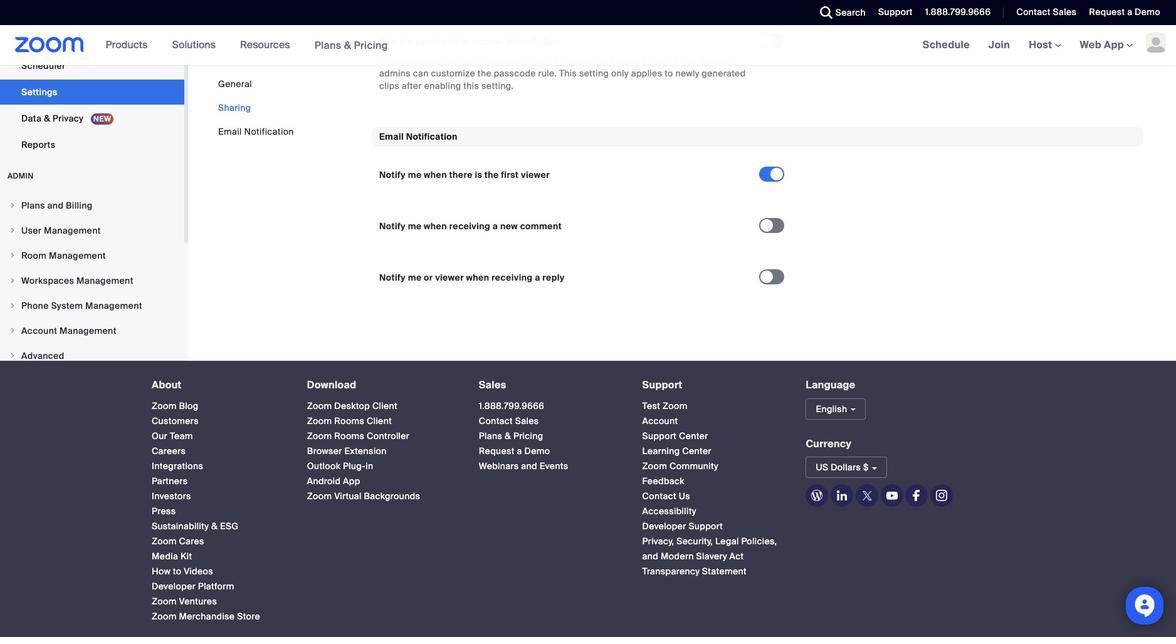 Task type: vqa. For each thing, say whether or not it's contained in the screenshot.
Workspaces Management MANAGEMENT
yes



Task type: describe. For each thing, give the bounding box(es) containing it.
1 horizontal spatial receiving
[[492, 272, 533, 283]]

plans for plans & pricing
[[314, 39, 341, 52]]

and inside test zoom account support center learning center zoom community feedback contact us accessibility developer support privacy, security, legal policies, and modern slavery act transparency statement
[[642, 551, 658, 562]]

team
[[170, 431, 193, 442]]

enabled,
[[405, 55, 442, 66]]

zoom logo image
[[15, 37, 84, 53]]

android
[[307, 476, 341, 487]]

access inside once enabled, a random passcode will be required to access shared clips. account admins can customize the passcode rule. this setting only applies to newly generated clips after enabling this setting.
[[610, 55, 640, 66]]

test
[[642, 400, 660, 412]]

right image for plans
[[9, 202, 16, 209]]

plans and billing menu item
[[0, 194, 184, 218]]

web app
[[1080, 38, 1124, 51]]

developer inside test zoom account support center learning center zoom community feedback contact us accessibility developer support privacy, security, legal policies, and modern slavery act transparency statement
[[642, 521, 686, 532]]

1.888.799.9666 for 1.888.799.9666 contact sales plans & pricing request a demo webinars and events
[[479, 400, 544, 412]]

clips inside once enabled, a random passcode will be required to access shared clips. account admins can customize the passcode rule. this setting only applies to newly generated clips after enabling this setting.
[[379, 80, 400, 91]]

contact inside the 1.888.799.9666 contact sales plans & pricing request a demo webinars and events
[[479, 415, 513, 427]]

clips.
[[675, 55, 697, 66]]

this
[[559, 68, 577, 79]]

support right the search
[[878, 6, 913, 18]]

media
[[152, 551, 178, 562]]

notify for notify me or viewer when receiving a reply
[[379, 272, 406, 283]]

0 vertical spatial request
[[1089, 6, 1125, 18]]

phone
[[21, 300, 49, 312]]

sales inside the 1.888.799.9666 contact sales plans & pricing request a demo webinars and events
[[515, 415, 539, 427]]

about
[[152, 379, 182, 392]]

webinars
[[479, 461, 519, 472]]

right image inside the advanced "menu item"
[[9, 352, 16, 360]]

management down workspaces management menu item
[[85, 300, 142, 312]]

$
[[863, 462, 869, 474]]

shared inside once enabled, a random passcode will be required to access shared clips. account admins can customize the passcode rule. this setting only applies to newly generated clips after enabling this setting.
[[643, 55, 672, 66]]

product information navigation
[[96, 25, 397, 66]]

search button
[[810, 0, 869, 25]]

1 vertical spatial center
[[682, 446, 711, 457]]

act
[[729, 551, 744, 562]]

2 horizontal spatial sales
[[1053, 6, 1077, 18]]

webinars and events link
[[479, 461, 568, 472]]

demo inside the 1.888.799.9666 contact sales plans & pricing request a demo webinars and events
[[524, 446, 550, 457]]

email inside email notification element
[[379, 131, 404, 142]]

integrations
[[152, 461, 203, 472]]

general link
[[218, 78, 252, 90]]

events
[[540, 461, 568, 472]]

kit
[[181, 551, 192, 562]]

zoom desktop client zoom rooms client zoom rooms controller browser extension outlook plug-in android app zoom virtual backgrounds
[[307, 400, 420, 502]]

2 rooms from the top
[[334, 431, 364, 442]]

& inside personal menu menu
[[44, 113, 50, 124]]

language
[[806, 379, 856, 392]]

admin
[[8, 171, 34, 181]]

personal menu menu
[[0, 0, 184, 159]]

1.888.799.9666 link
[[479, 400, 544, 412]]

to left newly
[[665, 68, 673, 79]]

notification inside menu bar
[[244, 126, 294, 137]]

meetings navigation
[[913, 25, 1176, 66]]

workspaces management
[[21, 275, 133, 287]]

zoom cares link
[[152, 536, 204, 547]]

scheduler link
[[0, 53, 184, 78]]

management for user management
[[44, 225, 101, 236]]

resources
[[240, 38, 290, 51]]

clips
[[21, 34, 43, 45]]

contact inside test zoom account support center learning center zoom community feedback contact us accessibility developer support privacy, security, legal policies, and modern slavery act transparency statement
[[642, 491, 676, 502]]

& inside the 1.888.799.9666 contact sales plans & pricing request a demo webinars and events
[[505, 431, 511, 442]]

0 horizontal spatial access
[[472, 36, 503, 47]]

the inside email notification element
[[484, 169, 499, 181]]

join link
[[979, 25, 1019, 65]]

0 horizontal spatial receiving
[[449, 221, 490, 232]]

partners
[[152, 476, 188, 487]]

videos
[[184, 566, 213, 577]]

careers
[[152, 446, 186, 457]]

management for room management
[[49, 250, 106, 262]]

dollars
[[831, 462, 861, 474]]

account management
[[21, 325, 116, 337]]

will
[[531, 55, 545, 66]]

privacy
[[53, 113, 83, 124]]

generated
[[702, 68, 746, 79]]

phone system management
[[21, 300, 142, 312]]

join
[[989, 38, 1010, 51]]

workspaces management menu item
[[0, 269, 184, 293]]

me for receiving
[[408, 221, 422, 232]]

admins
[[379, 68, 411, 79]]

blog
[[179, 400, 198, 412]]

clips link
[[0, 27, 184, 52]]

notify for notify me when there is the first viewer
[[379, 169, 406, 181]]

zoom blog link
[[152, 400, 198, 412]]

system
[[51, 300, 83, 312]]

support up security,
[[689, 521, 723, 532]]

security,
[[676, 536, 713, 547]]

plans & pricing
[[314, 39, 388, 52]]

1 vertical spatial passcode
[[487, 55, 529, 66]]

management for workspaces management
[[76, 275, 133, 287]]

zoom desktop client link
[[307, 400, 397, 412]]

settings
[[21, 87, 57, 98]]

us
[[679, 491, 690, 502]]

1 horizontal spatial notification
[[406, 131, 457, 142]]

zoom community link
[[642, 461, 718, 472]]

community
[[670, 461, 718, 472]]

after
[[402, 80, 422, 91]]

app inside zoom desktop client zoom rooms client zoom rooms controller browser extension outlook plug-in android app zoom virtual backgrounds
[[343, 476, 360, 487]]

random
[[452, 55, 484, 66]]

and inside menu item
[[47, 200, 64, 211]]

policies,
[[741, 536, 777, 547]]

products
[[106, 38, 148, 51]]

1 horizontal spatial clips
[[538, 36, 559, 47]]

support down 'account' 'link'
[[642, 431, 677, 442]]

privacy, security, legal policies, and modern slavery act transparency statement link
[[642, 536, 777, 577]]

virtual
[[334, 491, 362, 502]]

a left reply
[[535, 272, 540, 283]]

0 vertical spatial viewer
[[521, 169, 550, 181]]

test zoom account support center learning center zoom community feedback contact us accessibility developer support privacy, security, legal policies, and modern slavery act transparency statement
[[642, 400, 777, 577]]

a left new at the left top of page
[[493, 221, 498, 232]]

0 vertical spatial passcode
[[416, 36, 459, 47]]

user
[[21, 225, 42, 236]]

esg
[[220, 521, 239, 532]]

contact sales
[[1016, 6, 1077, 18]]

advanced menu item
[[0, 344, 184, 368]]

1 vertical spatial sales
[[479, 379, 506, 392]]

investors link
[[152, 491, 191, 502]]

management for account management
[[60, 325, 116, 337]]

1 rooms from the top
[[334, 415, 364, 427]]

support center link
[[642, 431, 708, 442]]

notify me when receiving a new comment
[[379, 221, 562, 232]]

can
[[413, 68, 429, 79]]

plans inside the 1.888.799.9666 contact sales plans & pricing request a demo webinars and events
[[479, 431, 502, 442]]

to inside zoom blog customers our team careers integrations partners investors press sustainability & esg zoom cares media kit how to videos developer platform zoom ventures zoom merchandise store
[[173, 566, 181, 577]]

sharing element
[[372, 0, 1143, 107]]

menu bar containing general
[[218, 78, 294, 138]]

legal
[[715, 536, 739, 547]]

media kit link
[[152, 551, 192, 562]]

only
[[611, 68, 629, 79]]

billing
[[66, 200, 93, 211]]

sharing
[[218, 102, 251, 113]]

test zoom link
[[642, 400, 687, 412]]

1 horizontal spatial demo
[[1135, 6, 1160, 18]]

when for there
[[424, 169, 447, 181]]

account management menu item
[[0, 319, 184, 343]]

or
[[424, 272, 433, 283]]

english
[[816, 404, 847, 415]]

us dollars $
[[816, 462, 869, 474]]



Task type: locate. For each thing, give the bounding box(es) containing it.
1 vertical spatial and
[[521, 461, 537, 472]]

right image left workspaces
[[9, 277, 16, 285]]

0 vertical spatial app
[[1104, 38, 1124, 51]]

when for receiving
[[424, 221, 447, 232]]

currency
[[806, 437, 851, 451]]

how to videos link
[[152, 566, 213, 577]]

0 horizontal spatial shared
[[505, 36, 536, 47]]

sales up 1.888.799.9666 'link'
[[479, 379, 506, 392]]

our
[[152, 431, 167, 442]]

plug-
[[343, 461, 366, 472]]

right image inside plans and billing menu item
[[9, 202, 16, 209]]

notification up there
[[406, 131, 457, 142]]

the right the 'is'
[[484, 169, 499, 181]]

in
[[366, 461, 373, 472]]

1 horizontal spatial app
[[1104, 38, 1124, 51]]

1 vertical spatial the
[[484, 169, 499, 181]]

search
[[835, 7, 866, 18]]

request
[[1089, 6, 1125, 18], [479, 446, 515, 457]]

0 vertical spatial plans
[[314, 39, 341, 52]]

slavery
[[696, 551, 727, 562]]

web app button
[[1080, 38, 1133, 51]]

1 horizontal spatial 1.888.799.9666
[[925, 6, 991, 18]]

request up web app dropdown button at the right top of the page
[[1089, 6, 1125, 18]]

account inside test zoom account support center learning center zoom community feedback contact us accessibility developer support privacy, security, legal policies, and modern slavery act transparency statement
[[642, 415, 678, 427]]

a up web app dropdown button at the right top of the page
[[1127, 6, 1132, 18]]

1 vertical spatial notify
[[379, 221, 406, 232]]

workspaces
[[21, 275, 74, 287]]

email notification down after
[[379, 131, 457, 142]]

support
[[878, 6, 913, 18], [642, 379, 682, 392], [642, 431, 677, 442], [689, 521, 723, 532]]

1 horizontal spatial sales
[[515, 415, 539, 427]]

0 vertical spatial 1.888.799.9666
[[925, 6, 991, 18]]

2 horizontal spatial account
[[700, 55, 735, 66]]

me for viewer
[[408, 272, 422, 283]]

room management menu item
[[0, 244, 184, 268]]

0 vertical spatial access
[[472, 36, 503, 47]]

right image for phone
[[9, 302, 16, 310]]

0 horizontal spatial app
[[343, 476, 360, 487]]

1.888.799.9666 inside the 1.888.799.9666 contact sales plans & pricing request a demo webinars and events
[[479, 400, 544, 412]]

1 vertical spatial pricing
[[513, 431, 543, 442]]

once
[[379, 55, 402, 66]]

right image left room
[[9, 252, 16, 260]]

right image down admin
[[9, 202, 16, 209]]

notification down sharing link
[[244, 126, 294, 137]]

banner
[[0, 25, 1176, 66]]

advanced
[[21, 351, 64, 362]]

2 horizontal spatial and
[[642, 551, 658, 562]]

user management menu item
[[0, 219, 184, 243]]

when right 'or'
[[466, 272, 489, 283]]

pricing up webinars and events link
[[513, 431, 543, 442]]

backgrounds
[[364, 491, 420, 502]]

0 vertical spatial and
[[47, 200, 64, 211]]

account down the test zoom link
[[642, 415, 678, 427]]

2 vertical spatial contact
[[642, 491, 676, 502]]

email
[[218, 126, 242, 137], [379, 131, 404, 142]]

right image left account management
[[9, 327, 16, 335]]

2 vertical spatial passcode
[[494, 68, 536, 79]]

general
[[218, 78, 252, 90]]

support up the test zoom link
[[642, 379, 682, 392]]

1 vertical spatial 1.888.799.9666
[[479, 400, 544, 412]]

contact down 1.888.799.9666 'link'
[[479, 415, 513, 427]]

account up advanced
[[21, 325, 57, 337]]

1 vertical spatial right image
[[9, 277, 16, 285]]

& down 1.888.799.9666 'link'
[[505, 431, 511, 442]]

right image inside workspaces management menu item
[[9, 277, 16, 285]]

1 horizontal spatial shared
[[643, 55, 672, 66]]

me for there
[[408, 169, 422, 181]]

data & privacy link
[[0, 106, 184, 131]]

app
[[1104, 38, 1124, 51], [343, 476, 360, 487]]

1 vertical spatial client
[[367, 415, 392, 427]]

& inside zoom blog customers our team careers integrations partners investors press sustainability & esg zoom cares media kit how to videos developer platform zoom ventures zoom merchandise store
[[211, 521, 218, 532]]

2 me from the top
[[408, 221, 422, 232]]

2 vertical spatial notify
[[379, 272, 406, 283]]

right image for account
[[9, 327, 16, 335]]

customers
[[152, 415, 199, 427]]

2 vertical spatial and
[[642, 551, 658, 562]]

0 vertical spatial right image
[[9, 252, 16, 260]]

0 horizontal spatial account
[[21, 325, 57, 337]]

app down plug-
[[343, 476, 360, 487]]

partners link
[[152, 476, 188, 487]]

pricing inside product information navigation
[[354, 39, 388, 52]]

a up customize
[[444, 55, 449, 66]]

1 vertical spatial contact
[[479, 415, 513, 427]]

cares
[[179, 536, 204, 547]]

0 horizontal spatial plans
[[21, 200, 45, 211]]

0 vertical spatial the
[[478, 68, 491, 79]]

1 horizontal spatial and
[[521, 461, 537, 472]]

products button
[[106, 25, 153, 65]]

right image left phone
[[9, 302, 16, 310]]

developer down how to videos 'link'
[[152, 581, 196, 592]]

1 horizontal spatial pricing
[[513, 431, 543, 442]]

room
[[21, 250, 47, 262]]

sustainability
[[152, 521, 209, 532]]

rule.
[[538, 68, 557, 79]]

to up random
[[461, 36, 470, 47]]

extension
[[344, 446, 387, 457]]

access up random
[[472, 36, 503, 47]]

ventures
[[179, 596, 217, 607]]

& left esg
[[211, 521, 218, 532]]

pricing
[[354, 39, 388, 52], [513, 431, 543, 442]]

2 horizontal spatial plans
[[479, 431, 502, 442]]

right image for workspaces management
[[9, 277, 16, 285]]

receiving left reply
[[492, 272, 533, 283]]

plans for plans and billing
[[21, 200, 45, 211]]

1 notify from the top
[[379, 169, 406, 181]]

developer inside zoom blog customers our team careers integrations partners investors press sustainability & esg zoom cares media kit how to videos developer platform zoom ventures zoom merchandise store
[[152, 581, 196, 592]]

management up workspaces management
[[49, 250, 106, 262]]

0 vertical spatial pricing
[[354, 39, 388, 52]]

1 vertical spatial clips
[[379, 80, 400, 91]]

plans inside product information navigation
[[314, 39, 341, 52]]

resources button
[[240, 25, 296, 65]]

request inside the 1.888.799.9666 contact sales plans & pricing request a demo webinars and events
[[479, 446, 515, 457]]

right image
[[9, 202, 16, 209], [9, 227, 16, 235], [9, 302, 16, 310], [9, 327, 16, 335], [9, 352, 16, 360]]

and left "billing"
[[47, 200, 64, 211]]

1 me from the top
[[408, 169, 422, 181]]

zoom blog customers our team careers integrations partners investors press sustainability & esg zoom cares media kit how to videos developer platform zoom ventures zoom merchandise store
[[152, 400, 260, 622]]

right image
[[9, 252, 16, 260], [9, 277, 16, 285]]

0 vertical spatial receiving
[[449, 221, 490, 232]]

email down sharing
[[218, 126, 242, 137]]

1.888.799.9666 down sales link
[[479, 400, 544, 412]]

0 horizontal spatial demo
[[524, 446, 550, 457]]

right image inside user management menu item
[[9, 227, 16, 235]]

platform
[[198, 581, 234, 592]]

setting.
[[481, 80, 514, 91]]

account inside once enabled, a random passcode will be required to access shared clips. account admins can customize the passcode rule. this setting only applies to newly generated clips after enabling this setting.
[[700, 55, 735, 66]]

1 right image from the top
[[9, 202, 16, 209]]

2 right image from the top
[[9, 277, 16, 285]]

account up generated
[[700, 55, 735, 66]]

once enabled, a random passcode will be required to access shared clips. account admins can customize the passcode rule. this setting only applies to newly generated clips after enabling this setting.
[[379, 55, 746, 91]]

0 vertical spatial developer
[[642, 521, 686, 532]]

right image left advanced
[[9, 352, 16, 360]]

email notification link
[[218, 126, 294, 137]]

sales
[[1053, 6, 1077, 18], [479, 379, 506, 392], [515, 415, 539, 427]]

is
[[475, 169, 482, 181]]

accessibility link
[[642, 506, 696, 517]]

new
[[500, 221, 518, 232]]

1 horizontal spatial access
[[610, 55, 640, 66]]

rooms down zoom rooms client link
[[334, 431, 364, 442]]

1 horizontal spatial account
[[642, 415, 678, 427]]

transparency
[[642, 566, 700, 577]]

schedule
[[923, 38, 970, 51]]

browser
[[307, 446, 342, 457]]

receiving left new at the left top of page
[[449, 221, 490, 232]]

management up the advanced "menu item"
[[60, 325, 116, 337]]

plans up user
[[21, 200, 45, 211]]

passcode
[[416, 36, 459, 47], [487, 55, 529, 66], [494, 68, 536, 79]]

profile picture image
[[1146, 33, 1166, 53]]

the inside once enabled, a random passcode will be required to access shared clips. account admins can customize the passcode rule. this setting only applies to newly generated clips after enabling this setting.
[[478, 68, 491, 79]]

careers link
[[152, 446, 186, 457]]

demo up profile picture at the top right of the page
[[1135, 6, 1160, 18]]

1.888.799.9666
[[925, 6, 991, 18], [479, 400, 544, 412]]

room management
[[21, 250, 106, 262]]

0 vertical spatial sales
[[1053, 6, 1077, 18]]

right image inside room management menu item
[[9, 252, 16, 260]]

0 vertical spatial client
[[372, 400, 397, 412]]

to down media kit link
[[173, 566, 181, 577]]

4 right image from the top
[[9, 327, 16, 335]]

menu bar
[[218, 78, 294, 138]]

app inside meetings navigation
[[1104, 38, 1124, 51]]

right image for room management
[[9, 252, 16, 260]]

shared up will
[[505, 36, 536, 47]]

plans & pricing link
[[314, 39, 388, 52], [314, 39, 388, 52], [479, 431, 543, 442]]

android app link
[[307, 476, 360, 487]]

0 horizontal spatial notification
[[244, 126, 294, 137]]

0 horizontal spatial pricing
[[354, 39, 388, 52]]

to
[[461, 36, 470, 47], [599, 55, 607, 66], [665, 68, 673, 79], [173, 566, 181, 577]]

reply
[[542, 272, 565, 283]]

email notification element
[[372, 127, 1143, 306]]

1.888.799.9666 for 1.888.799.9666
[[925, 6, 991, 18]]

management down room management menu item
[[76, 275, 133, 287]]

2 vertical spatial account
[[642, 415, 678, 427]]

2 right image from the top
[[9, 227, 16, 235]]

2 vertical spatial plans
[[479, 431, 502, 442]]

right image for user
[[9, 227, 16, 235]]

contact down feedback
[[642, 491, 676, 502]]

0 horizontal spatial email
[[218, 126, 242, 137]]

plans inside menu item
[[21, 200, 45, 211]]

zoom merchandise store link
[[152, 611, 260, 622]]

1.888.799.9666 up schedule
[[925, 6, 991, 18]]

outlook
[[307, 461, 341, 472]]

how
[[152, 566, 171, 577]]

1 horizontal spatial developer
[[642, 521, 686, 532]]

sales link
[[479, 379, 506, 392]]

zoom
[[152, 400, 177, 412], [307, 400, 332, 412], [663, 400, 687, 412], [307, 415, 332, 427], [307, 431, 332, 442], [642, 461, 667, 472], [307, 491, 332, 502], [152, 536, 177, 547], [152, 596, 177, 607], [152, 611, 177, 622]]

account inside menu item
[[21, 325, 57, 337]]

0 vertical spatial account
[[700, 55, 735, 66]]

app right web on the top of the page
[[1104, 38, 1124, 51]]

0 horizontal spatial email notification
[[218, 126, 294, 137]]

1 vertical spatial account
[[21, 325, 57, 337]]

0 vertical spatial clips
[[538, 36, 559, 47]]

0 vertical spatial demo
[[1135, 6, 1160, 18]]

shared up applies
[[643, 55, 672, 66]]

clips down admins
[[379, 80, 400, 91]]

1 horizontal spatial contact
[[642, 491, 676, 502]]

0 vertical spatial shared
[[505, 36, 536, 47]]

1 vertical spatial viewer
[[435, 272, 464, 283]]

0 vertical spatial when
[[424, 169, 447, 181]]

a inside the 1.888.799.9666 contact sales plans & pricing request a demo webinars and events
[[517, 446, 522, 457]]

settings link
[[0, 80, 184, 105]]

0 horizontal spatial developer
[[152, 581, 196, 592]]

2 notify from the top
[[379, 221, 406, 232]]

1 right image from the top
[[9, 252, 16, 260]]

web
[[1080, 38, 1101, 51]]

access
[[472, 36, 503, 47], [610, 55, 640, 66]]

1 horizontal spatial plans
[[314, 39, 341, 52]]

0 horizontal spatial request
[[479, 446, 515, 457]]

when
[[424, 169, 447, 181], [424, 221, 447, 232], [466, 272, 489, 283]]

and down privacy,
[[642, 551, 658, 562]]

& inside product information navigation
[[344, 39, 351, 52]]

comment
[[520, 221, 562, 232]]

0 vertical spatial center
[[679, 431, 708, 442]]

email inside menu bar
[[218, 126, 242, 137]]

pricing inside the 1.888.799.9666 contact sales plans & pricing request a demo webinars and events
[[513, 431, 543, 442]]

right image left user
[[9, 227, 16, 235]]

demo up webinars and events link
[[524, 446, 550, 457]]

1 vertical spatial shared
[[643, 55, 672, 66]]

0 horizontal spatial viewer
[[435, 272, 464, 283]]

email notification
[[218, 126, 294, 137], [379, 131, 457, 142]]

phone system management menu item
[[0, 294, 184, 318]]

rooms down desktop
[[334, 415, 364, 427]]

when left there
[[424, 169, 447, 181]]

0 vertical spatial me
[[408, 169, 422, 181]]

1 vertical spatial demo
[[524, 446, 550, 457]]

and left events
[[521, 461, 537, 472]]

controller
[[367, 431, 410, 442]]

1 vertical spatial developer
[[152, 581, 196, 592]]

notify for notify me when receiving a new comment
[[379, 221, 406, 232]]

us
[[816, 462, 828, 474]]

center up community
[[682, 446, 711, 457]]

& right data in the left top of the page
[[44, 113, 50, 124]]

2 vertical spatial when
[[466, 272, 489, 283]]

2 vertical spatial sales
[[515, 415, 539, 427]]

applies
[[631, 68, 662, 79]]

0 horizontal spatial sales
[[479, 379, 506, 392]]

plans right resources dropdown button
[[314, 39, 341, 52]]

admin menu menu
[[0, 194, 184, 369]]

contact up "host"
[[1016, 6, 1051, 18]]

customize
[[431, 68, 475, 79]]

3 notify from the top
[[379, 272, 406, 283]]

1 horizontal spatial request
[[1089, 6, 1125, 18]]

2 vertical spatial me
[[408, 272, 422, 283]]

a up webinars and events link
[[517, 446, 522, 457]]

0 horizontal spatial 1.888.799.9666
[[479, 400, 544, 412]]

1 vertical spatial request
[[479, 446, 515, 457]]

1 horizontal spatial email notification
[[379, 131, 457, 142]]

email down after
[[379, 131, 404, 142]]

scheduler
[[21, 60, 65, 72]]

1 horizontal spatial email
[[379, 131, 404, 142]]

0 horizontal spatial clips
[[379, 80, 400, 91]]

a inside once enabled, a random passcode will be required to access shared clips. account admins can customize the passcode rule. this setting only applies to newly generated clips after enabling this setting.
[[444, 55, 449, 66]]

english button
[[806, 399, 866, 420]]

pricing up the once
[[354, 39, 388, 52]]

email notification down sharing link
[[218, 126, 294, 137]]

request up "webinars"
[[479, 446, 515, 457]]

when up 'or'
[[424, 221, 447, 232]]

press link
[[152, 506, 176, 517]]

0 horizontal spatial contact
[[479, 415, 513, 427]]

right image inside the phone system management menu item
[[9, 302, 16, 310]]

modern
[[661, 551, 694, 562]]

banner containing products
[[0, 25, 1176, 66]]

1 horizontal spatial viewer
[[521, 169, 550, 181]]

2 horizontal spatial contact
[[1016, 6, 1051, 18]]

1 vertical spatial me
[[408, 221, 422, 232]]

developer down accessibility link
[[642, 521, 686, 532]]

& left require
[[344, 39, 351, 52]]

support link
[[869, 0, 916, 25], [878, 6, 913, 18], [642, 379, 682, 392]]

investors
[[152, 491, 191, 502]]

to up setting
[[599, 55, 607, 66]]

first
[[501, 169, 519, 181]]

3 me from the top
[[408, 272, 422, 283]]

plans up "webinars"
[[479, 431, 502, 442]]

0 vertical spatial rooms
[[334, 415, 364, 427]]

press
[[152, 506, 176, 517]]

1 vertical spatial when
[[424, 221, 447, 232]]

right image inside account management menu item
[[9, 327, 16, 335]]

3 right image from the top
[[9, 302, 16, 310]]

developer
[[642, 521, 686, 532], [152, 581, 196, 592]]

outlook plug-in link
[[307, 461, 373, 472]]

the up setting.
[[478, 68, 491, 79]]

center up "learning center" link
[[679, 431, 708, 442]]

download link
[[307, 379, 356, 392]]

solutions button
[[172, 25, 221, 65]]

integrations link
[[152, 461, 203, 472]]

1 vertical spatial access
[[610, 55, 640, 66]]

sharing link
[[218, 102, 251, 113]]

5 right image from the top
[[9, 352, 16, 360]]

0 horizontal spatial and
[[47, 200, 64, 211]]

clips up be
[[538, 36, 559, 47]]

1.888.799.9666 contact sales plans & pricing request a demo webinars and events
[[479, 400, 568, 472]]

zoom rooms controller link
[[307, 431, 410, 442]]

0 vertical spatial contact
[[1016, 6, 1051, 18]]

1 vertical spatial rooms
[[334, 431, 364, 442]]

management down "billing"
[[44, 225, 101, 236]]

0 vertical spatial notify
[[379, 169, 406, 181]]

sales up host dropdown button
[[1053, 6, 1077, 18]]

sales down 1.888.799.9666 'link'
[[515, 415, 539, 427]]

viewer right "first"
[[521, 169, 550, 181]]

our team link
[[152, 431, 193, 442]]

and inside the 1.888.799.9666 contact sales plans & pricing request a demo webinars and events
[[521, 461, 537, 472]]

viewer right 'or'
[[435, 272, 464, 283]]

access up only
[[610, 55, 640, 66]]

1 vertical spatial receiving
[[492, 272, 533, 283]]



